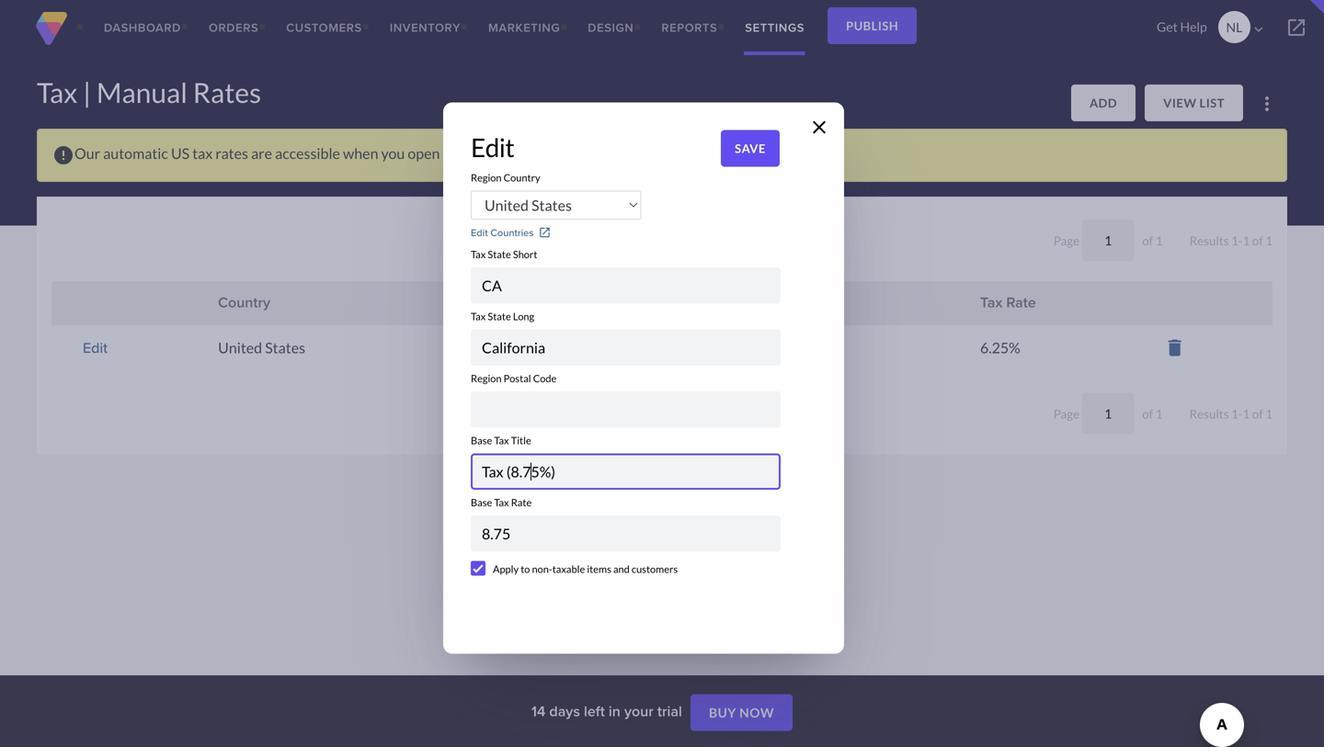 Task type: vqa. For each thing, say whether or not it's contained in the screenshot.
topmost 'Page'
yes



Task type: locate. For each thing, give the bounding box(es) containing it.
region postal code
[[471, 373, 557, 385]]

items
[[587, 563, 612, 576]]

state
[[488, 248, 511, 261], [467, 292, 501, 313], [488, 310, 511, 323]]

2 results from the top
[[1190, 407, 1229, 422]]

tax for tax rate
[[981, 292, 1003, 313]]

edit
[[471, 132, 514, 163], [471, 225, 488, 240], [83, 337, 108, 359]]

keyboard_arrow_right results 1 - 1 of 1 for first keyboard_arrow_right link from the top of the page
[[1165, 231, 1273, 254]]

base for base tax title
[[471, 435, 492, 447]]

settings
[[745, 19, 805, 36]]

1 base from the top
[[471, 435, 492, 447]]

0 horizontal spatial rate
[[511, 497, 532, 509]]

page for first keyboard_arrow_right link from the top of the page
[[1054, 234, 1082, 248]]

state down edit countries
[[488, 248, 511, 261]]

results for second keyboard_arrow_right link
[[1190, 407, 1229, 422]]

2 vertical spatial edit
[[83, 337, 108, 359]]

rates
[[193, 76, 261, 109]]

1 keyboard_arrow_right results 1 - 1 of 1 from the top
[[1165, 231, 1273, 254]]


[[1251, 21, 1267, 38]]

keyboard_arrow_right link
[[1165, 231, 1188, 254], [1165, 405, 1188, 427]]

0 vertical spatial keyboard_arrow_right results 1 - 1 of 1
[[1165, 231, 1273, 254]]

1 vertical spatial page
[[1054, 407, 1082, 422]]

country down store.
[[504, 172, 541, 184]]

reports
[[662, 19, 718, 36]]

region down volusion at the top
[[471, 172, 502, 184]]

keyboard_arrow_right
[[1165, 231, 1188, 254], [1165, 405, 1188, 427]]

edit for edit link
[[83, 337, 108, 359]]

1 vertical spatial keyboard_arrow_right link
[[1165, 405, 1188, 427]]

page
[[1054, 234, 1082, 248], [1054, 407, 1082, 422]]

of 1
[[1140, 234, 1165, 248], [1140, 407, 1165, 422]]

0 vertical spatial of 1
[[1140, 234, 1165, 248]]

1 vertical spatial edit
[[471, 225, 488, 240]]

postal
[[749, 292, 789, 313], [504, 373, 531, 385]]

publish
[[846, 18, 899, 33]]

taxable
[[553, 563, 585, 576]]

now
[[740, 706, 775, 721]]

inventory
[[390, 19, 461, 36]]

tax left |
[[37, 76, 78, 109]]

2 keyboard_arrow_right results 1 - 1 of 1 from the top
[[1165, 405, 1273, 427]]

state for tax state short
[[488, 248, 511, 261]]

rate
[[1007, 292, 1036, 313], [511, 497, 532, 509]]

-
[[1239, 234, 1243, 248], [1239, 407, 1243, 422]]

1 vertical spatial code
[[533, 373, 557, 385]]

1 horizontal spatial code
[[793, 292, 828, 313]]

tax
[[37, 76, 78, 109], [471, 248, 486, 261], [981, 292, 1003, 313], [471, 310, 486, 323], [494, 435, 509, 447], [494, 497, 509, 509]]

Base Tax Title text field
[[471, 454, 781, 490]]

results for first keyboard_arrow_right link from the top of the page
[[1190, 234, 1229, 248]]

code
[[793, 292, 828, 313], [533, 373, 557, 385]]

1 horizontal spatial rate
[[1007, 292, 1036, 313]]

state left long
[[488, 310, 511, 323]]

nl
[[1227, 19, 1243, 35]]

0 vertical spatial region
[[471, 172, 502, 184]]

dashboard link
[[90, 0, 195, 55]]

region
[[471, 172, 502, 184], [471, 373, 502, 385]]

None text field
[[471, 392, 781, 428]]

to
[[521, 563, 530, 576]]

1 results from the top
[[1190, 234, 1229, 248]]

base for base tax rate
[[471, 497, 492, 509]]

edit for edit countries
[[471, 225, 488, 240]]

0 horizontal spatial country
[[218, 292, 271, 313]]

tax up tx
[[471, 310, 486, 323]]

united
[[218, 339, 262, 357]]

1 vertical spatial keyboard_arrow_right
[[1165, 405, 1188, 427]]

results
[[1190, 234, 1229, 248], [1190, 407, 1229, 422]]

1 horizontal spatial country
[[504, 172, 541, 184]]

1 vertical spatial keyboard_arrow_right results 1 - 1 of 1
[[1165, 405, 1273, 427]]

2 region from the top
[[471, 373, 502, 385]]

base
[[471, 435, 492, 447], [471, 497, 492, 509]]

region country
[[471, 172, 541, 184]]

buy now link
[[691, 695, 793, 732]]

list
[[1200, 96, 1225, 110]]

delete link
[[1164, 337, 1186, 365]]

|
[[83, 76, 91, 109]]


[[1286, 17, 1308, 39]]

view list link
[[1145, 85, 1244, 121]]

1 keyboard_arrow_right from the top
[[1165, 231, 1188, 254]]

tax for tax state short
[[471, 248, 486, 261]]

base down the base tax title
[[471, 497, 492, 509]]

0 vertical spatial -
[[1239, 234, 1243, 248]]

add
[[1090, 96, 1118, 110]]

tax left title on the left of page
[[494, 435, 509, 447]]

edit countries link
[[471, 225, 551, 240]]

1 vertical spatial of 1
[[1140, 407, 1165, 422]]

tax rate
[[981, 292, 1036, 313]]

succeed online with volusion's shopping cart software image
[[33, 12, 70, 45]]

countries
[[491, 225, 534, 240]]

2 base from the top
[[471, 497, 492, 509]]

0 vertical spatial keyboard_arrow_right
[[1165, 231, 1188, 254]]

country up united
[[218, 292, 271, 313]]

publish button
[[828, 7, 917, 44]]

view
[[1164, 96, 1197, 110]]

open
[[408, 144, 440, 162]]

tax | manual rates
[[37, 76, 261, 109]]

1 keyboard_arrow_right link from the top
[[1165, 231, 1188, 254]]

base left title on the left of page
[[471, 435, 492, 447]]

0 vertical spatial keyboard_arrow_right link
[[1165, 231, 1188, 254]]

1 page from the top
[[1054, 234, 1082, 248]]

1 vertical spatial results
[[1190, 407, 1229, 422]]

region for region postal code
[[471, 373, 502, 385]]

1
[[1156, 234, 1163, 248], [1232, 234, 1239, 248], [1243, 234, 1250, 248], [1266, 234, 1273, 248], [1156, 407, 1163, 422], [1232, 407, 1239, 422], [1243, 407, 1250, 422], [1266, 407, 1273, 422]]

0 vertical spatial results
[[1190, 234, 1229, 248]]

2 - from the top
[[1239, 407, 1243, 422]]

view list
[[1164, 96, 1225, 110]]

keyboard_arrow_right results 1 - 1 of 1
[[1165, 231, 1273, 254], [1165, 405, 1273, 427]]

2 keyboard_arrow_right from the top
[[1165, 405, 1188, 427]]

rate up 6.25%
[[1007, 292, 1036, 313]]

1 region from the top
[[471, 172, 502, 184]]

 link
[[1269, 0, 1325, 55]]

2 page from the top
[[1054, 407, 1082, 422]]

tax up 6.25%
[[981, 292, 1003, 313]]

state for tax state long
[[488, 310, 511, 323]]

our
[[75, 144, 100, 162]]

country
[[504, 172, 541, 184], [218, 292, 271, 313]]

help
[[1181, 19, 1208, 34]]

a
[[443, 144, 450, 162]]

clear
[[809, 116, 831, 138]]

orders
[[209, 19, 259, 36]]

region down tx
[[471, 373, 502, 385]]

0 vertical spatial rate
[[1007, 292, 1036, 313]]

1 vertical spatial region
[[471, 373, 502, 385]]

of 1 for second keyboard_arrow_right link
[[1140, 407, 1165, 422]]

0 horizontal spatial postal
[[504, 373, 531, 385]]

1 vertical spatial -
[[1239, 407, 1243, 422]]

tax state short
[[471, 248, 538, 261]]

province
[[513, 292, 570, 313]]

tax down edit countries
[[471, 248, 486, 261]]

1 vertical spatial base
[[471, 497, 492, 509]]

0 vertical spatial base
[[471, 435, 492, 447]]

of
[[1143, 234, 1154, 248], [1253, 234, 1264, 248], [1143, 407, 1154, 422], [1253, 407, 1264, 422]]

rate down title on the left of page
[[511, 497, 532, 509]]

0 vertical spatial postal
[[749, 292, 789, 313]]

long
[[513, 310, 535, 323]]

1 - from the top
[[1239, 234, 1243, 248]]

marketing
[[488, 19, 560, 36]]

1 of 1 from the top
[[1140, 234, 1165, 248]]

states
[[265, 339, 305, 357]]

2 of 1 from the top
[[1140, 407, 1165, 422]]

save
[[735, 141, 766, 156]]

0 vertical spatial page
[[1054, 234, 1082, 248]]

get
[[1157, 19, 1178, 34]]



Task type: describe. For each thing, give the bounding box(es) containing it.
14
[[532, 701, 546, 723]]

customers
[[632, 563, 678, 576]]

edit countries
[[471, 225, 534, 240]]

Tax State Short text field
[[471, 268, 781, 304]]

non-
[[532, 563, 553, 576]]

manual
[[96, 76, 188, 109]]

1 horizontal spatial postal
[[749, 292, 789, 313]]

1 vertical spatial rate
[[511, 497, 532, 509]]

dashboard
[[104, 19, 181, 36]]

design
[[588, 19, 634, 36]]

6.25%
[[981, 339, 1021, 357]]

title
[[511, 435, 531, 447]]

page for second keyboard_arrow_right link
[[1054, 407, 1082, 422]]

rates
[[216, 144, 248, 162]]

error our automatic us tax rates are accessible when you open a volusion store.
[[52, 144, 552, 166]]

region for region country
[[471, 172, 502, 184]]

tax down the base tax title
[[494, 497, 509, 509]]

volusion
[[453, 144, 509, 162]]

state / province
[[467, 292, 570, 313]]

apply
[[493, 563, 519, 576]]

0 vertical spatial edit
[[471, 132, 514, 163]]

are
[[251, 144, 272, 162]]

buy now
[[709, 706, 775, 721]]

accessible
[[275, 144, 340, 162]]

tax state long
[[471, 310, 535, 323]]

0 horizontal spatial code
[[533, 373, 557, 385]]

apply to non-taxable items and customers
[[493, 563, 678, 576]]

0 vertical spatial country
[[504, 172, 541, 184]]

delete
[[1164, 337, 1186, 359]]

base tax rate
[[471, 497, 532, 509]]

and
[[614, 563, 630, 576]]

store.
[[512, 144, 549, 162]]

save link
[[721, 130, 780, 167]]

of 1 for first keyboard_arrow_right link from the top of the page
[[1140, 234, 1165, 248]]

nl 
[[1227, 19, 1267, 38]]

0 vertical spatial code
[[793, 292, 828, 313]]

1 vertical spatial postal
[[504, 373, 531, 385]]

1 vertical spatial country
[[218, 292, 271, 313]]

you
[[381, 144, 405, 162]]

buy
[[709, 706, 737, 721]]

when
[[343, 144, 378, 162]]

us
[[171, 144, 190, 162]]

get help
[[1157, 19, 1208, 34]]

customers
[[286, 19, 362, 36]]

base tax title
[[471, 435, 531, 447]]

/
[[504, 292, 509, 313]]

2 keyboard_arrow_right link from the top
[[1165, 405, 1188, 427]]

automatic
[[103, 144, 168, 162]]

tx
[[467, 339, 485, 357]]

united states
[[218, 339, 305, 357]]

edit link
[[83, 337, 108, 359]]

add link
[[1072, 85, 1136, 121]]

error
[[52, 144, 75, 166]]

keyboard_arrow_right results 1 - 1 of 1 for second keyboard_arrow_right link
[[1165, 405, 1273, 427]]

short
[[513, 248, 538, 261]]

tax for tax | manual rates
[[37, 76, 78, 109]]

postal code
[[749, 292, 828, 313]]

state left /
[[467, 292, 501, 313]]

tax for tax state long
[[471, 310, 486, 323]]

Base Tax Rate text field
[[471, 516, 781, 552]]

tax
[[192, 144, 213, 162]]



